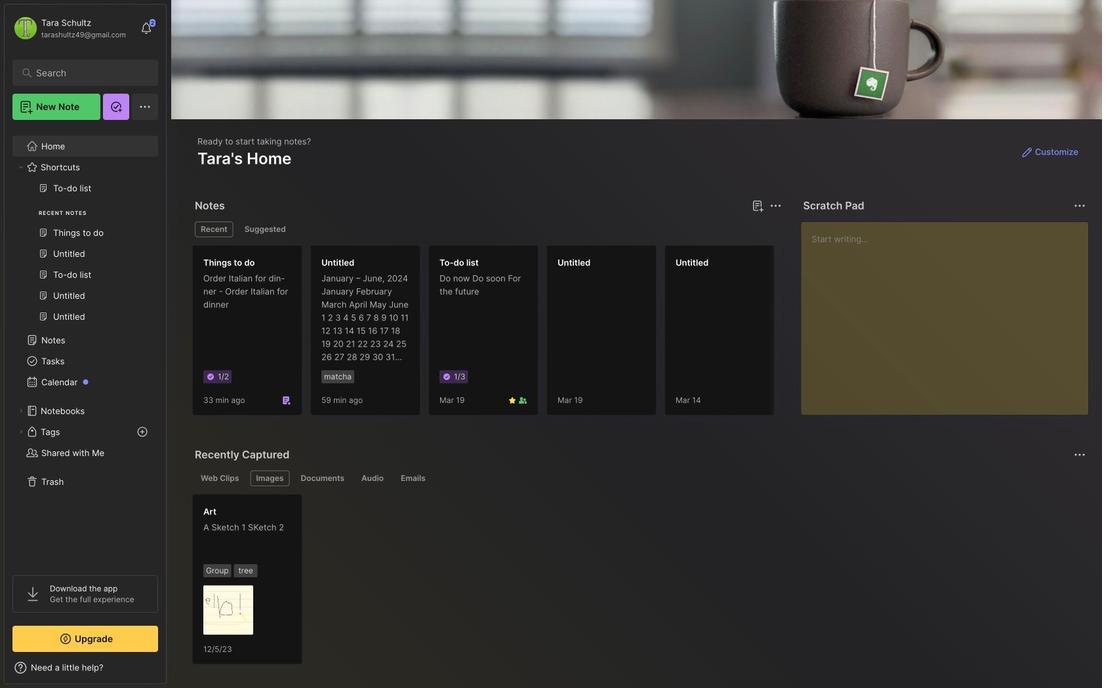 Task type: vqa. For each thing, say whether or not it's contained in the screenshot.
Click to collapse icon
yes



Task type: locate. For each thing, give the bounding box(es) containing it.
1 vertical spatial tab list
[[195, 471, 1084, 487]]

expand notebooks image
[[17, 407, 25, 415]]

None search field
[[36, 65, 141, 81]]

0 vertical spatial more actions image
[[768, 198, 784, 214]]

none search field inside main element
[[36, 65, 141, 81]]

more actions image
[[1072, 198, 1088, 214]]

main element
[[0, 0, 171, 689]]

click to collapse image
[[166, 665, 176, 680]]

Start writing… text field
[[812, 222, 1088, 405]]

tab list
[[195, 222, 780, 238], [195, 471, 1084, 487]]

tree inside main element
[[5, 128, 166, 564]]

1 vertical spatial more actions image
[[1072, 447, 1088, 463]]

group
[[12, 178, 157, 335]]

tab
[[195, 222, 233, 238], [239, 222, 292, 238], [195, 471, 245, 487], [250, 471, 290, 487], [295, 471, 350, 487], [356, 471, 390, 487], [395, 471, 432, 487]]

WHAT'S NEW field
[[5, 658, 166, 679]]

Search text field
[[36, 67, 141, 79]]

0 vertical spatial tab list
[[195, 222, 780, 238]]

more actions image
[[768, 198, 784, 214], [1072, 447, 1088, 463]]

tree
[[5, 128, 166, 564]]

expand tags image
[[17, 428, 25, 436]]

More actions field
[[767, 197, 785, 215], [1071, 197, 1089, 215], [1071, 446, 1089, 465]]

row group
[[192, 245, 1102, 424]]

thumbnail image
[[203, 586, 253, 636]]



Task type: describe. For each thing, give the bounding box(es) containing it.
1 tab list from the top
[[195, 222, 780, 238]]

group inside main element
[[12, 178, 157, 335]]

Account field
[[12, 15, 126, 41]]

2 tab list from the top
[[195, 471, 1084, 487]]

1 horizontal spatial more actions image
[[1072, 447, 1088, 463]]

0 horizontal spatial more actions image
[[768, 198, 784, 214]]



